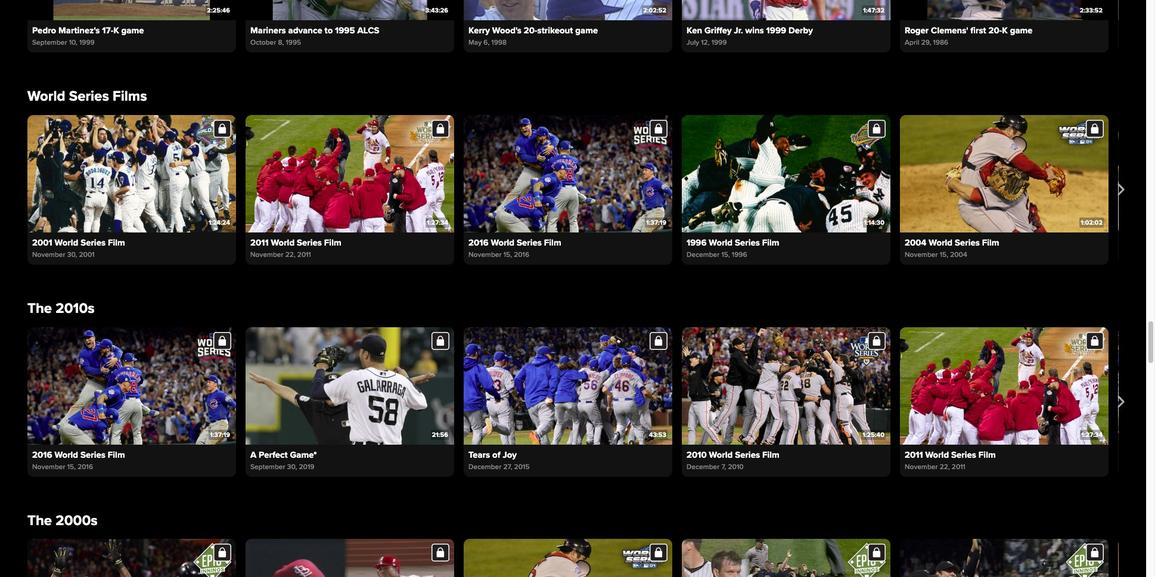 Task type: describe. For each thing, give the bounding box(es) containing it.
game for pedro martinez's 17-k game
[[121, 25, 144, 36]]

roger clemens' first 20-k game april 29, 1986
[[905, 25, 1033, 47]]

1 vertical spatial 1995
[[286, 38, 301, 47]]

0 vertical spatial 2004
[[905, 237, 927, 248]]

1996 world series film image
[[682, 115, 891, 232]]

1 vertical spatial 2011 world series film image
[[900, 327, 1109, 444]]

1999 inside pedro martinez's 17-k game september 10, 1999
[[79, 38, 95, 47]]

2:33:52
[[1080, 7, 1103, 14]]

0 horizontal spatial 2016 world series film november 15, 2016
[[32, 449, 125, 471]]

k inside pedro martinez's 17-k game september 10, 1999
[[113, 25, 119, 36]]

1 horizontal spatial 1999
[[712, 38, 727, 47]]

k inside roger clemens' first 20-k game april 29, 1986
[[1002, 25, 1008, 36]]

november for bottommost the 2011 world series film image
[[905, 462, 938, 471]]

world inside 2001 world series film november 30, 2001
[[55, 237, 78, 248]]

ryan finishes his sixth no-hitter image
[[1118, 0, 1155, 20]]

roger clemens' first 20-k game image
[[900, 0, 1109, 20]]

may
[[469, 38, 482, 47]]

alcs
[[357, 25, 379, 36]]

december for world series films
[[687, 250, 720, 259]]

to
[[325, 25, 333, 36]]

film for the 2011 world series film image to the top
[[324, 237, 341, 248]]

1 horizontal spatial 2004
[[950, 250, 967, 259]]

series inside 1996 world series film december 15, 1996
[[735, 237, 760, 248]]

1:25:40
[[863, 431, 885, 438]]

30, inside 2001 world series film november 30, 2001
[[67, 250, 77, 259]]

10,
[[69, 38, 77, 47]]

tears of joy image
[[464, 327, 672, 444]]

2011 world series film november 22, 2011 for the 2011 world series film image to the top
[[250, 237, 341, 259]]

0 horizontal spatial 2016 world series film image
[[27, 327, 236, 444]]

tears of joy december 27, 2015
[[469, 449, 530, 471]]

29,
[[921, 38, 931, 47]]

series inside 2004 world series film november 15, 2004
[[955, 237, 980, 248]]

1:27:34 for bottommost the 2011 world series film image
[[1082, 431, 1103, 438]]

november for 2004 world series film image
[[905, 250, 938, 259]]

2015 world series film image
[[1118, 327, 1155, 444]]

1:24:24
[[208, 219, 230, 226]]

22, for bottommost the 2011 world series film image
[[940, 462, 950, 471]]

1991 world series film image
[[1118, 115, 1155, 232]]

world inside 1996 world series film december 15, 1996
[[709, 237, 733, 248]]

2:02:52
[[643, 7, 666, 14]]

1996 world series film december 15, 1996
[[687, 237, 780, 259]]

a
[[250, 449, 256, 460]]

2001 world series film november 30, 2001
[[32, 237, 125, 259]]

jr.
[[734, 25, 743, 36]]

clemens'
[[931, 25, 968, 36]]

ken griffey jr. wins 1999 derby image
[[682, 0, 891, 20]]

advance
[[288, 25, 322, 36]]

world inside 2010 world series film december 7, 2010
[[709, 449, 733, 460]]

2015
[[514, 462, 530, 471]]

film for 2010 world series film image
[[762, 449, 780, 460]]

7,
[[722, 462, 726, 471]]

series inside 2001 world series film november 30, 2001
[[81, 237, 106, 248]]

december inside tears of joy december 27, 2015
[[469, 462, 502, 471]]

2001 world series film image
[[27, 115, 236, 232]]

game for kerry wood's 20-strikeout game
[[575, 25, 598, 36]]

joy
[[503, 449, 517, 460]]

game inside roger clemens' first 20-k game april 29, 1986
[[1010, 25, 1033, 36]]

2004 world series film november 15, 2004
[[905, 237, 1000, 259]]

1 horizontal spatial 1995
[[335, 25, 355, 36]]

roger
[[905, 25, 929, 36]]

1:27:34 for the 2011 world series film image to the top
[[427, 219, 448, 226]]

0 vertical spatial 2016 world series film november 15, 2016
[[469, 237, 561, 259]]

43:53
[[649, 431, 666, 438]]

27,
[[503, 462, 512, 471]]

griffey
[[705, 25, 732, 36]]

ken
[[687, 25, 702, 36]]

2000s
[[56, 512, 98, 529]]

the 2010s
[[27, 300, 95, 317]]

films
[[113, 88, 147, 105]]

1986
[[933, 38, 949, 47]]

6,
[[484, 38, 490, 47]]

1 vertical spatial 2010
[[728, 462, 744, 471]]

kerry wood's 20-strikeout game may 6, 1998
[[469, 25, 598, 47]]

20- inside kerry wood's 20-strikeout game may 6, 1998
[[524, 25, 537, 36]]

2010 world series film image
[[682, 327, 891, 444]]

derby
[[789, 25, 813, 36]]



Task type: locate. For each thing, give the bounding box(es) containing it.
1 horizontal spatial september
[[250, 462, 285, 471]]

september down perfect
[[250, 462, 285, 471]]

kerry
[[469, 25, 490, 36]]

1 horizontal spatial 2016 world series film image
[[464, 115, 672, 232]]

2 20- from the left
[[989, 25, 1002, 36]]

2010 world series film december 7, 2010
[[687, 449, 780, 471]]

20- inside roger clemens' first 20-k game april 29, 1986
[[989, 25, 1002, 36]]

1999 right wins
[[766, 25, 786, 36]]

december for the 2010s
[[687, 462, 720, 471]]

film for 2004 world series film image
[[982, 237, 1000, 248]]

april
[[905, 38, 920, 47]]

0 horizontal spatial 2001
[[32, 237, 52, 248]]

game*
[[290, 449, 317, 460]]

the left 2010s
[[27, 300, 52, 317]]

pedro martinez's 17-k game image
[[27, 0, 236, 20]]

0 horizontal spatial 20-
[[524, 25, 537, 36]]

30, left the 2019 in the bottom of the page
[[287, 462, 297, 471]]

17-
[[102, 25, 113, 36]]

0 horizontal spatial 1996
[[687, 237, 707, 248]]

k
[[113, 25, 119, 36], [1002, 25, 1008, 36]]

film inside 2004 world series film november 15, 2004
[[982, 237, 1000, 248]]

2011
[[250, 237, 269, 248], [297, 250, 311, 259], [905, 449, 923, 460], [952, 462, 966, 471]]

kerry wood's 20-strikeout game image
[[464, 0, 672, 20]]

2 horizontal spatial game
[[1010, 25, 1033, 36]]

1 horizontal spatial k
[[1002, 25, 1008, 36]]

1 vertical spatial 2011 world series film november 22, 2011
[[905, 449, 996, 471]]

1 vertical spatial 1:27:34
[[1082, 431, 1103, 438]]

20-
[[524, 25, 537, 36], [989, 25, 1002, 36]]

2010s
[[56, 300, 95, 317]]

2016 world series film november 15, 2016
[[469, 237, 561, 259], [32, 449, 125, 471]]

0 horizontal spatial k
[[113, 25, 119, 36]]

film
[[108, 237, 125, 248], [324, 237, 341, 248], [544, 237, 561, 248], [762, 237, 780, 248], [982, 237, 1000, 248], [108, 449, 125, 460], [762, 449, 780, 460], [979, 449, 996, 460]]

wood's
[[492, 25, 522, 36]]

0 vertical spatial 1:27:34
[[427, 219, 448, 226]]

the
[[27, 300, 52, 317], [27, 512, 52, 529]]

1 vertical spatial 2004
[[950, 250, 967, 259]]

2011 world series film image
[[246, 115, 454, 232], [900, 327, 1109, 444]]

1 horizontal spatial 2011 world series film image
[[900, 327, 1109, 444]]

12,
[[701, 38, 710, 47]]

world
[[27, 88, 65, 105], [55, 237, 78, 248], [271, 237, 295, 248], [491, 237, 515, 248], [709, 237, 733, 248], [929, 237, 953, 248], [54, 449, 78, 460], [709, 449, 733, 460], [925, 449, 949, 460]]

3 game from the left
[[1010, 25, 1033, 36]]

game down kerry wood's 20-strikeout game image
[[575, 25, 598, 36]]

21:56
[[432, 431, 448, 438]]

of
[[492, 449, 500, 460]]

0 horizontal spatial 1:37:19
[[210, 431, 230, 438]]

0 horizontal spatial 2004
[[905, 237, 927, 248]]

perfect
[[259, 449, 288, 460]]

the left 2000s
[[27, 512, 52, 529]]

september
[[32, 38, 67, 47], [250, 462, 285, 471]]

game inside kerry wood's 20-strikeout game may 6, 1998
[[575, 25, 598, 36]]

1 vertical spatial 2001
[[79, 250, 95, 259]]

1 k from the left
[[113, 25, 119, 36]]

mariners advance to 1995 alcs image
[[246, 0, 454, 20]]

0 horizontal spatial 1995
[[286, 38, 301, 47]]

22, for the 2011 world series film image to the top
[[285, 250, 296, 259]]

0 horizontal spatial game
[[121, 25, 144, 36]]

1 vertical spatial 2016 world series film image
[[27, 327, 236, 444]]

15, inside 1996 world series film december 15, 1996
[[722, 250, 730, 259]]

film for 1996 world series film image
[[762, 237, 780, 248]]

november for the 2011 world series film image to the top
[[250, 250, 284, 259]]

world series films
[[27, 88, 147, 105]]

0 vertical spatial 30,
[[67, 250, 77, 259]]

0 vertical spatial 2010
[[687, 449, 707, 460]]

1 vertical spatial 30,
[[287, 462, 297, 471]]

1 game from the left
[[121, 25, 144, 36]]

pedro
[[32, 25, 56, 36]]

the for the 2010s
[[27, 300, 52, 317]]

1 horizontal spatial 20-
[[989, 25, 1002, 36]]

2019
[[299, 462, 314, 471]]

0 horizontal spatial september
[[32, 38, 67, 47]]

1 horizontal spatial 2001
[[79, 250, 95, 259]]

0 vertical spatial 1995
[[335, 25, 355, 36]]

1 the from the top
[[27, 300, 52, 317]]

1995 right the 8, at the left of the page
[[286, 38, 301, 47]]

3:43:26
[[425, 7, 448, 14]]

15,
[[504, 250, 512, 259], [722, 250, 730, 259], [940, 250, 948, 259], [67, 462, 76, 471]]

1 vertical spatial 1:37:19
[[210, 431, 230, 438]]

series
[[69, 88, 109, 105], [81, 237, 106, 248], [297, 237, 322, 248], [517, 237, 542, 248], [735, 237, 760, 248], [955, 237, 980, 248], [80, 449, 105, 460], [735, 449, 760, 460], [951, 449, 976, 460]]

0 horizontal spatial 2011 world series film image
[[246, 115, 454, 232]]

1 horizontal spatial 30,
[[287, 462, 297, 471]]

1999 down 'griffey' at the right
[[712, 38, 727, 47]]

first
[[971, 25, 986, 36]]

mariners
[[250, 25, 286, 36]]

0 vertical spatial 2001
[[32, 237, 52, 248]]

0 horizontal spatial 30,
[[67, 250, 77, 259]]

the for the 2000s
[[27, 512, 52, 529]]

series inside 2010 world series film december 7, 2010
[[735, 449, 760, 460]]

1999
[[766, 25, 786, 36], [79, 38, 95, 47], [712, 38, 727, 47]]

1 20- from the left
[[524, 25, 537, 36]]

1:47:32
[[863, 7, 885, 14]]

september inside a perfect game* september 30, 2019
[[250, 462, 285, 471]]

world inside 2004 world series film november 15, 2004
[[929, 237, 953, 248]]

0 horizontal spatial 2010
[[687, 449, 707, 460]]

game down roger clemens' first 20-k game image at the right of the page
[[1010, 25, 1033, 36]]

tears
[[469, 449, 490, 460]]

1 vertical spatial 1996
[[732, 250, 747, 259]]

1 horizontal spatial 1:27:34
[[1082, 431, 1103, 438]]

martinez's
[[58, 25, 100, 36]]

2010
[[687, 449, 707, 460], [728, 462, 744, 471]]

30,
[[67, 250, 77, 259], [287, 462, 297, 471]]

mariners advance to 1995 alcs october 8, 1995
[[250, 25, 379, 47]]

2 the from the top
[[27, 512, 52, 529]]

2016
[[469, 237, 489, 248], [514, 250, 529, 259], [32, 449, 52, 460], [78, 462, 93, 471]]

2 k from the left
[[1002, 25, 1008, 36]]

2011 world series film november 22, 2011 for bottommost the 2011 world series film image
[[905, 449, 996, 471]]

0 vertical spatial 1:37:19
[[646, 219, 666, 226]]

22,
[[285, 250, 296, 259], [940, 462, 950, 471]]

1998
[[491, 38, 507, 47]]

k down roger clemens' first 20-k game image at the right of the page
[[1002, 25, 1008, 36]]

0 vertical spatial 2011 world series film image
[[246, 115, 454, 232]]

20- right first
[[989, 25, 1002, 36]]

october
[[250, 38, 276, 47]]

strikeout
[[537, 25, 573, 36]]

ken griffey jr. wins 1999 derby july 12, 1999
[[687, 25, 813, 47]]

november for 2001 world series film image
[[32, 250, 65, 259]]

30, up 2010s
[[67, 250, 77, 259]]

1:37:19
[[646, 219, 666, 226], [210, 431, 230, 438]]

september inside pedro martinez's 17-k game september 10, 1999
[[32, 38, 67, 47]]

november inside 2001 world series film november 30, 2001
[[32, 250, 65, 259]]

1 vertical spatial september
[[250, 462, 285, 471]]

film for bottommost the 2011 world series film image
[[979, 449, 996, 460]]

20- right wood's
[[524, 25, 537, 36]]

1 vertical spatial the
[[27, 512, 52, 529]]

1:02:02
[[1081, 219, 1103, 226]]

0 horizontal spatial 1:27:34
[[427, 219, 448, 226]]

1:14:30
[[864, 219, 885, 226]]

game
[[121, 25, 144, 36], [575, 25, 598, 36], [1010, 25, 1033, 36]]

september down pedro
[[32, 38, 67, 47]]

2 horizontal spatial 1999
[[766, 25, 786, 36]]

0 horizontal spatial 2011 world series film november 22, 2011
[[250, 237, 341, 259]]

0 vertical spatial 2011 world series film november 22, 2011
[[250, 237, 341, 259]]

a perfect game* september 30, 2019
[[250, 449, 317, 471]]

k down pedro martinez's 17-k game image
[[113, 25, 119, 36]]

film inside 2010 world series film december 7, 2010
[[762, 449, 780, 460]]

1 vertical spatial 22,
[[940, 462, 950, 471]]

film inside 2001 world series film november 30, 2001
[[108, 237, 125, 248]]

december inside 2010 world series film december 7, 2010
[[687, 462, 720, 471]]

a perfect game* image
[[246, 327, 454, 444]]

2016 world series film image
[[464, 115, 672, 232], [27, 327, 236, 444]]

0 vertical spatial 22,
[[285, 250, 296, 259]]

1 vertical spatial 2016 world series film november 15, 2016
[[32, 449, 125, 471]]

8,
[[278, 38, 284, 47]]

1 horizontal spatial 2016 world series film november 15, 2016
[[469, 237, 561, 259]]

0 horizontal spatial 1999
[[79, 38, 95, 47]]

2004
[[905, 237, 927, 248], [950, 250, 967, 259]]

2004 world series film image
[[900, 115, 1109, 232]]

november inside 2004 world series film november 15, 2004
[[905, 250, 938, 259]]

30, inside a perfect game* september 30, 2019
[[287, 462, 297, 471]]

game down pedro martinez's 17-k game image
[[121, 25, 144, 36]]

wins
[[746, 25, 764, 36]]

pedro martinez's 17-k game september 10, 1999
[[32, 25, 144, 47]]

1 horizontal spatial 2011 world series film november 22, 2011
[[905, 449, 996, 471]]

1 horizontal spatial game
[[575, 25, 598, 36]]

2 game from the left
[[575, 25, 598, 36]]

december
[[687, 250, 720, 259], [469, 462, 502, 471], [687, 462, 720, 471]]

1995
[[335, 25, 355, 36], [286, 38, 301, 47]]

0 vertical spatial 1996
[[687, 237, 707, 248]]

the 2000s
[[27, 512, 98, 529]]

0 vertical spatial 2016 world series film image
[[464, 115, 672, 232]]

1 horizontal spatial 1:37:19
[[646, 219, 666, 226]]

1999 right 10,
[[79, 38, 95, 47]]

0 vertical spatial september
[[32, 38, 67, 47]]

july
[[687, 38, 699, 47]]

15, inside 2004 world series film november 15, 2004
[[940, 250, 948, 259]]

1 horizontal spatial 22,
[[940, 462, 950, 471]]

2:25:46
[[207, 7, 230, 14]]

2011 world series film november 22, 2011
[[250, 237, 341, 259], [905, 449, 996, 471]]

film for 2001 world series film image
[[108, 237, 125, 248]]

november
[[32, 250, 65, 259], [250, 250, 284, 259], [469, 250, 502, 259], [905, 250, 938, 259], [32, 462, 65, 471], [905, 462, 938, 471]]

1:37:19 for 2016 world series film image to the top
[[646, 219, 666, 226]]

2001
[[32, 237, 52, 248], [79, 250, 95, 259]]

0 horizontal spatial 22,
[[285, 250, 296, 259]]

film inside 1996 world series film december 15, 1996
[[762, 237, 780, 248]]

game inside pedro martinez's 17-k game september 10, 1999
[[121, 25, 144, 36]]

1 horizontal spatial 1996
[[732, 250, 747, 259]]

1:27:34
[[427, 219, 448, 226], [1082, 431, 1103, 438]]

december inside 1996 world series film december 15, 1996
[[687, 250, 720, 259]]

1 horizontal spatial 2010
[[728, 462, 744, 471]]

1995 right to
[[335, 25, 355, 36]]

0 vertical spatial the
[[27, 300, 52, 317]]

1:37:19 for the leftmost 2016 world series film image
[[210, 431, 230, 438]]

1996
[[687, 237, 707, 248], [732, 250, 747, 259]]



Task type: vqa. For each thing, say whether or not it's contained in the screenshot.
the bottommost 2001
yes



